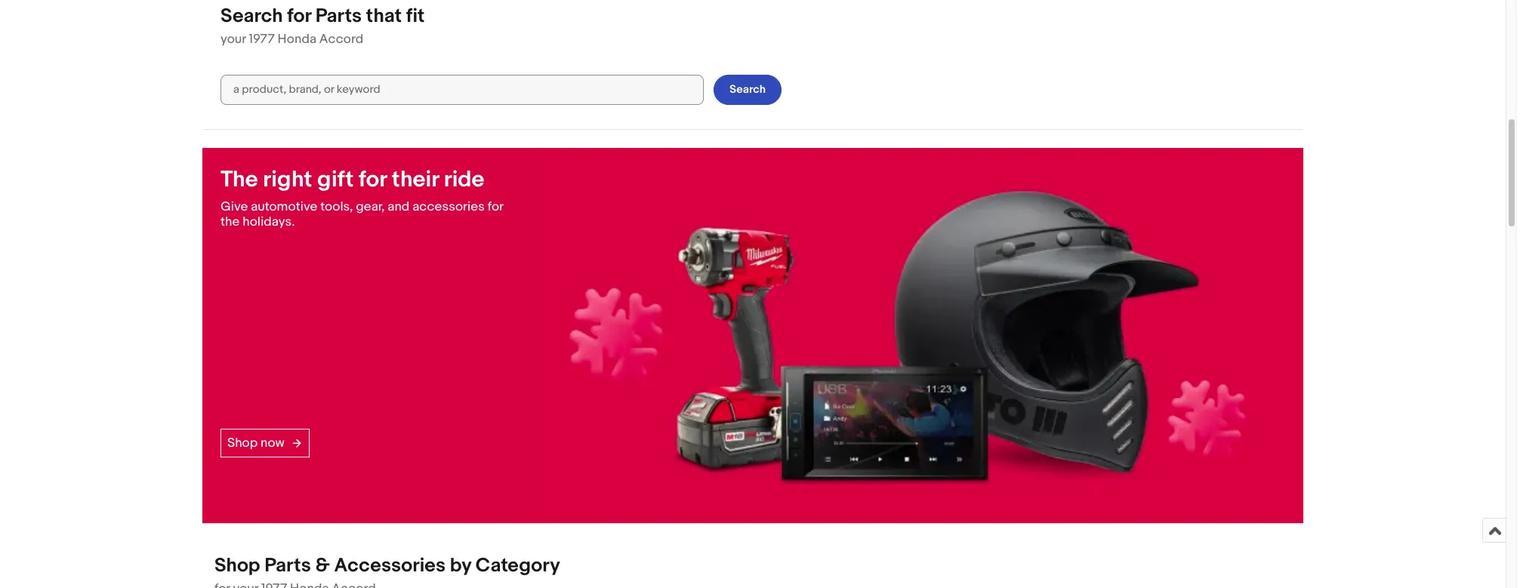 Task type: describe. For each thing, give the bounding box(es) containing it.
the
[[221, 214, 240, 229]]

gear,
[[356, 199, 385, 214]]

1 vertical spatial for
[[359, 166, 387, 193]]

accessories
[[413, 199, 485, 214]]

your
[[221, 31, 246, 47]]

0 horizontal spatial parts
[[265, 555, 311, 578]]

category
[[476, 555, 560, 578]]

holidays.
[[243, 214, 295, 229]]

2 vertical spatial for
[[488, 199, 503, 214]]

Search search field
[[221, 75, 704, 105]]

by
[[450, 555, 471, 578]]

shop parts & accessories by category
[[215, 555, 560, 578]]

the
[[221, 166, 258, 193]]

the right gift for their ride give automotive tools, gear, and accessories for the holidays.
[[221, 166, 503, 229]]

search for parts that fit your 1977 honda accord
[[221, 4, 425, 47]]

their
[[392, 166, 439, 193]]

&
[[315, 555, 330, 578]]

automotive
[[251, 199, 318, 214]]



Task type: locate. For each thing, give the bounding box(es) containing it.
accessories
[[334, 555, 446, 578]]

search button
[[714, 75, 782, 105]]

1 horizontal spatial for
[[359, 166, 387, 193]]

1 vertical spatial search
[[730, 82, 766, 97]]

for up the gear,
[[359, 166, 387, 193]]

the right gift for their ride image
[[533, 148, 1304, 524]]

now
[[261, 435, 285, 451]]

right
[[263, 166, 312, 193]]

for inside search for parts that fit your 1977 honda accord
[[287, 4, 311, 28]]

for
[[287, 4, 311, 28], [359, 166, 387, 193], [488, 199, 503, 214]]

0 vertical spatial search
[[221, 4, 283, 28]]

0 horizontal spatial search
[[221, 4, 283, 28]]

1 vertical spatial parts
[[265, 555, 311, 578]]

that
[[366, 4, 402, 28]]

search
[[221, 4, 283, 28], [730, 82, 766, 97]]

and
[[388, 199, 410, 214]]

for up honda
[[287, 4, 311, 28]]

1 horizontal spatial parts
[[315, 4, 362, 28]]

search for search for parts that fit your 1977 honda accord
[[221, 4, 283, 28]]

fit
[[406, 4, 425, 28]]

for right the 'accessories'
[[488, 199, 503, 214]]

1977
[[249, 31, 275, 47]]

gift
[[317, 166, 354, 193]]

honda
[[278, 31, 316, 47]]

shop now link
[[221, 429, 310, 457]]

search for search
[[730, 82, 766, 97]]

parts up accord on the top of page
[[315, 4, 362, 28]]

shop for shop now
[[227, 435, 258, 451]]

shop now
[[227, 435, 285, 451]]

2 horizontal spatial for
[[488, 199, 503, 214]]

ride
[[444, 166, 485, 193]]

tools,
[[320, 199, 353, 214]]

accord
[[319, 31, 364, 47]]

0 horizontal spatial for
[[287, 4, 311, 28]]

0 vertical spatial for
[[287, 4, 311, 28]]

1 horizontal spatial search
[[730, 82, 766, 97]]

0 vertical spatial parts
[[315, 4, 362, 28]]

search inside search for parts that fit your 1977 honda accord
[[221, 4, 283, 28]]

search inside button
[[730, 82, 766, 97]]

parts inside search for parts that fit your 1977 honda accord
[[315, 4, 362, 28]]

shop
[[227, 435, 258, 451], [215, 555, 260, 578]]

1 vertical spatial shop
[[215, 555, 260, 578]]

give
[[221, 199, 248, 214]]

shop for shop parts & accessories by category
[[215, 555, 260, 578]]

0 vertical spatial shop
[[227, 435, 258, 451]]

parts left the &
[[265, 555, 311, 578]]

parts
[[315, 4, 362, 28], [265, 555, 311, 578]]



Task type: vqa. For each thing, say whether or not it's contained in the screenshot.
topmost for
yes



